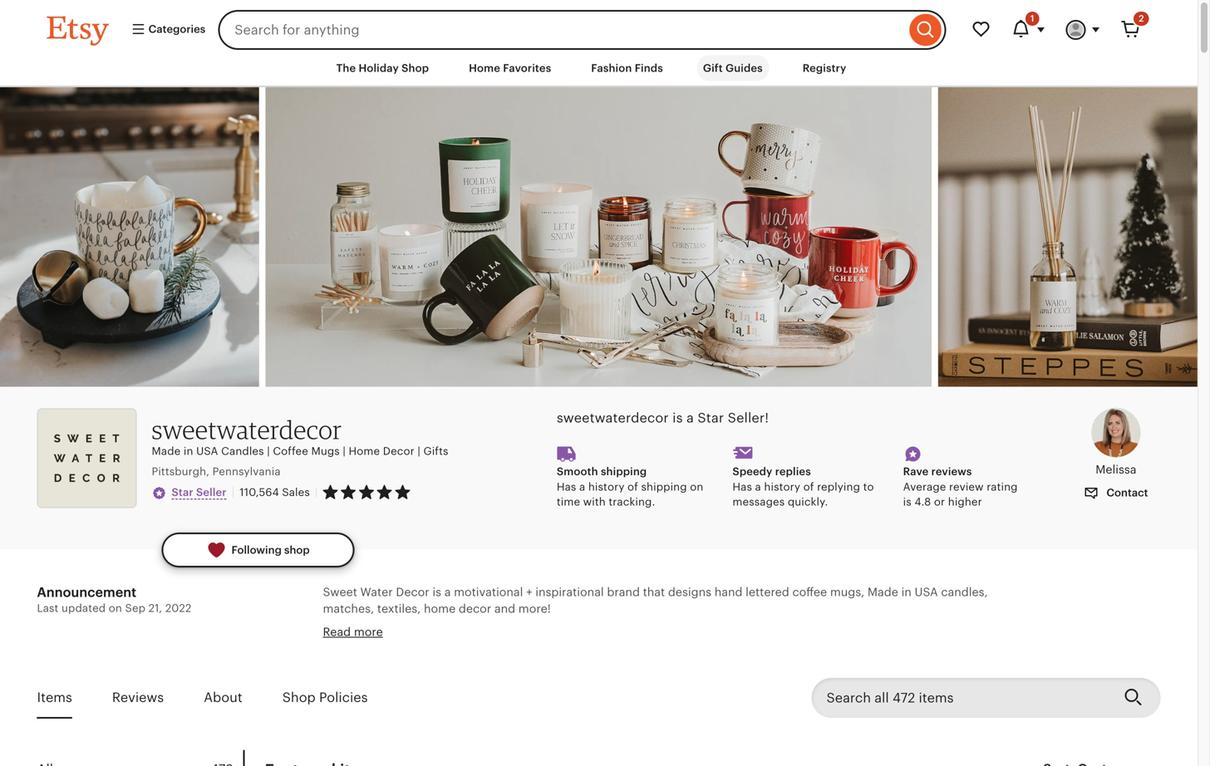 Task type: locate. For each thing, give the bounding box(es) containing it.
1 vertical spatial on
[[109, 603, 122, 615]]

sweetwaterdecor up smooth
[[557, 411, 669, 426]]

1 horizontal spatial made
[[868, 586, 899, 599]]

0 horizontal spatial star
[[172, 486, 194, 499]]

our right 'all'
[[604, 651, 623, 665]]

0 horizontal spatial on
[[109, 603, 122, 615]]

and down factory,
[[899, 651, 920, 665]]

0 horizontal spatial pittsburgh,
[[152, 466, 210, 478]]

hand up free at the bottom left of the page
[[494, 635, 522, 648]]

inspirational
[[536, 586, 604, 599]]

sweetwaterdecor made in usa candles | coffee mugs | home decor | gifts
[[152, 415, 449, 458]]

designs right that
[[669, 586, 712, 599]]

a down smooth
[[580, 481, 586, 493]]

2 horizontal spatial is
[[904, 496, 912, 509]]

0 vertical spatial made
[[152, 445, 181, 458]]

decor
[[383, 445, 415, 458], [396, 586, 430, 599]]

and down motivational
[[495, 602, 516, 616]]

1 horizontal spatial of
[[628, 481, 639, 493]]

pittsburgh, inside our owner + designer melissa hand letters and designs each item at swd! in our pittsburgh, pa candle factory, we proudly make our gluten, lead, and phthalate free candles.  all of our candles are made from high quality fragrance oil and a soy based kosher wax.  many scents even contain essential oils!
[[774, 635, 835, 648]]

1 vertical spatial home
[[349, 445, 380, 458]]

following shop button
[[162, 533, 355, 568]]

1 horizontal spatial usa
[[915, 586, 939, 599]]

0 vertical spatial pittsburgh,
[[152, 466, 210, 478]]

sweetwaterdecor up candles at the bottom left
[[152, 415, 342, 445]]

usa left candles,
[[915, 586, 939, 599]]

1 horizontal spatial has
[[733, 481, 753, 493]]

0 horizontal spatial hand
[[494, 635, 522, 648]]

has up time
[[557, 481, 577, 493]]

pittsburgh, up quality
[[774, 635, 835, 648]]

in:
[[384, 700, 399, 713]]

hand
[[715, 586, 743, 599], [494, 635, 522, 648]]

and down designer
[[417, 651, 438, 665]]

1 vertical spatial shipping
[[642, 481, 687, 493]]

has down speedy
[[733, 481, 753, 493]]

decor left gifts
[[383, 445, 415, 458]]

replying
[[818, 481, 861, 493]]

decor inside sweet water decor is a motivational + inspirational brand that designs hand lettered coffee mugs, made in usa candles, matches, textiles, home decor and more!
[[396, 586, 430, 599]]

of up quickly.
[[804, 481, 815, 493]]

2 has from the left
[[733, 481, 753, 493]]

glamour
[[323, 749, 382, 762]]

melissa up contact button
[[1096, 463, 1137, 477]]

has inside smooth shipping has a history of shipping on time with tracking.
[[557, 481, 577, 493]]

| right seller
[[232, 486, 235, 499]]

on left sep on the bottom left
[[109, 603, 122, 615]]

none search field inside categories banner
[[218, 10, 947, 50]]

0 horizontal spatial of
[[590, 651, 601, 665]]

a inside sweet water decor is a motivational + inspirational brand that designs hand lettered coffee mugs, made in usa candles, matches, textiles, home decor and more!
[[445, 586, 451, 599]]

made up the star_seller 'icon'
[[152, 445, 181, 458]]

None search field
[[218, 10, 947, 50]]

1 horizontal spatial in
[[902, 586, 912, 599]]

oil
[[883, 651, 896, 665]]

0 horizontal spatial +
[[388, 635, 394, 648]]

messages
[[733, 496, 785, 509]]

0 vertical spatial shop
[[402, 62, 429, 74]]

made
[[693, 651, 725, 665]]

0 horizontal spatial is
[[433, 586, 442, 599]]

1 horizontal spatial our
[[604, 651, 623, 665]]

is left "4.8"
[[904, 496, 912, 509]]

home right mugs
[[349, 445, 380, 458]]

1 horizontal spatial +
[[526, 586, 533, 599]]

0 horizontal spatial made
[[152, 445, 181, 458]]

coffee
[[793, 586, 828, 599]]

+ inside our owner + designer melissa hand letters and designs each item at swd! in our pittsburgh, pa candle factory, we proudly make our gluten, lead, and phthalate free candles.  all of our candles are made from high quality fragrance oil and a soy based kosher wax.  many scents even contain essential oils!
[[388, 635, 394, 648]]

home left favorites
[[469, 62, 501, 74]]

0 horizontal spatial history
[[589, 481, 625, 493]]

1 horizontal spatial home
[[469, 62, 501, 74]]

melissa image
[[1092, 408, 1142, 458]]

items
[[37, 691, 72, 706]]

more
[[354, 626, 383, 639]]

gift guides
[[703, 62, 763, 74]]

1 horizontal spatial melissa
[[1096, 463, 1137, 477]]

of inside smooth shipping has a history of shipping on time with tracking.
[[628, 481, 639, 493]]

speedy
[[733, 466, 773, 478]]

sep
[[125, 603, 146, 615]]

of inside the speedy replies has a history of replying to messages quickly.
[[804, 481, 815, 493]]

phthalate
[[442, 651, 494, 665]]

0 vertical spatial in
[[184, 445, 193, 458]]

rave
[[904, 466, 929, 478]]

0 vertical spatial +
[[526, 586, 533, 599]]

history down replies
[[765, 481, 801, 493]]

2 history from the left
[[765, 481, 801, 493]]

replies
[[776, 466, 812, 478]]

history inside the speedy replies has a history of replying to messages quickly.
[[765, 481, 801, 493]]

shop right the holiday
[[402, 62, 429, 74]]

made right mugs,
[[868, 586, 899, 599]]

history inside smooth shipping has a history of shipping on time with tracking.
[[589, 481, 625, 493]]

0 horizontal spatial melissa
[[450, 635, 491, 648]]

home inside menu bar
[[469, 62, 501, 74]]

history
[[589, 481, 625, 493], [765, 481, 801, 493]]

1 vertical spatial designs
[[588, 635, 631, 648]]

shop left policies on the left of page
[[283, 691, 316, 706]]

candles
[[221, 445, 264, 458]]

1 horizontal spatial shop
[[402, 62, 429, 74]]

kosher
[[992, 651, 1030, 665]]

in up factory,
[[902, 586, 912, 599]]

1 horizontal spatial on
[[690, 481, 704, 493]]

melissa up phthalate
[[450, 635, 491, 648]]

1 horizontal spatial sweetwaterdecor
[[557, 411, 669, 426]]

history for with
[[589, 481, 625, 493]]

home
[[424, 602, 456, 616]]

shop inside shop policies link
[[283, 691, 316, 706]]

pittsburgh, pennsylvania
[[152, 466, 281, 478]]

melissa
[[1096, 463, 1137, 477], [450, 635, 491, 648]]

1 history from the left
[[589, 481, 625, 493]]

1 horizontal spatial pittsburgh,
[[774, 635, 835, 648]]

a inside smooth shipping has a history of shipping on time with tracking.
[[580, 481, 586, 493]]

scents
[[384, 668, 421, 681]]

0 horizontal spatial usa
[[196, 445, 218, 458]]

lettered
[[746, 586, 790, 599]]

1 vertical spatial shop
[[283, 691, 316, 706]]

has for has a history of shipping on time with tracking.
[[557, 481, 577, 493]]

0 horizontal spatial in
[[184, 445, 193, 458]]

1 vertical spatial melissa
[[450, 635, 491, 648]]

1 horizontal spatial star
[[698, 411, 725, 426]]

in inside sweet water decor is a motivational + inspirational brand that designs hand lettered coffee mugs, made in usa candles, matches, textiles, home decor and more!
[[902, 586, 912, 599]]

in up pittsburgh, pennsylvania
[[184, 445, 193, 458]]

of right 'all'
[[590, 651, 601, 665]]

0 vertical spatial usa
[[196, 445, 218, 458]]

1 vertical spatial is
[[904, 496, 912, 509]]

is up home
[[433, 586, 442, 599]]

+ up the lead,
[[388, 635, 394, 648]]

hand inside our owner + designer melissa hand letters and designs each item at swd! in our pittsburgh, pa candle factory, we proudly make our gluten, lead, and phthalate free candles.  all of our candles are made from high quality fragrance oil and a soy based kosher wax.  many scents even contain essential oils!
[[494, 635, 522, 648]]

1 vertical spatial decor
[[396, 586, 430, 599]]

about link
[[204, 679, 243, 718]]

1 horizontal spatial designs
[[669, 586, 712, 599]]

0 horizontal spatial designs
[[588, 635, 631, 648]]

decor up textiles,
[[396, 586, 430, 599]]

seller
[[196, 486, 227, 499]]

sweetwaterdecor inside sweetwaterdecor made in usa candles | coffee mugs | home decor | gifts
[[152, 415, 342, 445]]

has for has a history of replying to messages quickly.
[[733, 481, 753, 493]]

designs
[[669, 586, 712, 599], [588, 635, 631, 648]]

our down our
[[323, 651, 342, 665]]

contact button
[[1072, 478, 1161, 509]]

1 horizontal spatial is
[[673, 411, 683, 426]]

seller!
[[728, 411, 769, 426]]

1 horizontal spatial history
[[765, 481, 801, 493]]

2 horizontal spatial of
[[804, 481, 815, 493]]

average
[[904, 481, 947, 493]]

1 vertical spatial pittsburgh,
[[774, 635, 835, 648]]

designs inside our owner + designer melissa hand letters and designs each item at swd! in our pittsburgh, pa candle factory, we proudly make our gluten, lead, and phthalate free candles.  all of our candles are made from high quality fragrance oil and a soy based kosher wax.  many scents even contain essential oils!
[[588, 635, 631, 648]]

free
[[498, 651, 520, 665]]

0 vertical spatial on
[[690, 481, 704, 493]]

gluten,
[[345, 651, 384, 665]]

gift guides link
[[691, 53, 776, 83]]

designs left each
[[588, 635, 631, 648]]

hand left lettered
[[715, 586, 743, 599]]

1 vertical spatial made
[[868, 586, 899, 599]]

has inside the speedy replies has a history of replying to messages quickly.
[[733, 481, 753, 493]]

a up home
[[445, 586, 451, 599]]

0 horizontal spatial home
[[349, 445, 380, 458]]

1 vertical spatial usa
[[915, 586, 939, 599]]

history up with
[[589, 481, 625, 493]]

shop policies link
[[283, 679, 368, 718]]

home inside sweetwaterdecor made in usa candles | coffee mugs | home decor | gifts
[[349, 445, 380, 458]]

1 vertical spatial +
[[388, 635, 394, 648]]

essential
[[499, 668, 548, 681]]

2 vertical spatial is
[[433, 586, 442, 599]]

policies
[[319, 691, 368, 706]]

shop policies
[[283, 691, 368, 706]]

announcement
[[37, 586, 137, 601]]

star_seller image
[[152, 486, 167, 501]]

star inside button
[[172, 486, 194, 499]]

gifts
[[424, 445, 449, 458]]

has
[[557, 481, 577, 493], [733, 481, 753, 493]]

of for shipping
[[628, 481, 639, 493]]

0 vertical spatial melissa
[[1096, 463, 1137, 477]]

is inside rave reviews average review rating is 4.8 or higher
[[904, 496, 912, 509]]

1 has from the left
[[557, 481, 577, 493]]

categories
[[146, 23, 206, 35]]

0 vertical spatial home
[[469, 62, 501, 74]]

pennsylvania
[[213, 466, 281, 478]]

pittsburgh,
[[152, 466, 210, 478], [774, 635, 835, 648]]

and inside sweet water decor is a motivational + inspirational brand that designs hand lettered coffee mugs, made in usa candles, matches, textiles, home decor and more!
[[495, 602, 516, 616]]

0 vertical spatial decor
[[383, 445, 415, 458]]

our right in
[[752, 635, 771, 648]]

item
[[664, 635, 689, 648]]

+
[[526, 586, 533, 599], [388, 635, 394, 648]]

our
[[752, 635, 771, 648], [323, 651, 342, 665], [604, 651, 623, 665]]

on down sweetwaterdecor is a star seller!
[[690, 481, 704, 493]]

sweetwaterdecor
[[557, 411, 669, 426], [152, 415, 342, 445]]

a left soy
[[923, 651, 930, 665]]

matches,
[[323, 602, 374, 616]]

Search for anything text field
[[218, 10, 906, 50]]

pittsburgh, up star seller button
[[152, 466, 210, 478]]

is left seller!
[[673, 411, 683, 426]]

star right the star_seller 'icon'
[[172, 486, 194, 499]]

melissa inside our owner + designer melissa hand letters and designs each item at swd! in our pittsburgh, pa candle factory, we proudly make our gluten, lead, and phthalate free candles.  all of our candles are made from high quality fragrance oil and a soy based kosher wax.  many scents even contain essential oils!
[[450, 635, 491, 648]]

star
[[698, 411, 725, 426], [172, 486, 194, 499]]

we
[[942, 635, 958, 648]]

updated
[[62, 603, 106, 615]]

decor inside sweetwaterdecor made in usa candles | coffee mugs | home decor | gifts
[[383, 445, 415, 458]]

0 horizontal spatial shop
[[283, 691, 316, 706]]

| right sales
[[315, 486, 318, 499]]

mugs
[[311, 445, 340, 458]]

candles
[[626, 651, 670, 665]]

1 vertical spatial star
[[172, 486, 194, 499]]

following
[[232, 544, 282, 557]]

sweet
[[323, 586, 357, 599]]

menu bar
[[17, 50, 1181, 87]]

menu bar containing the holiday shop
[[17, 50, 1181, 87]]

1 vertical spatial hand
[[494, 635, 522, 648]]

usa up pittsburgh, pennsylvania
[[196, 445, 218, 458]]

a up messages
[[756, 481, 762, 493]]

0 vertical spatial is
[[673, 411, 683, 426]]

star left seller!
[[698, 411, 725, 426]]

+ up more!
[[526, 586, 533, 599]]

all
[[573, 651, 587, 665]]

0 horizontal spatial sweetwaterdecor
[[152, 415, 342, 445]]

1 horizontal spatial hand
[[715, 586, 743, 599]]

0 vertical spatial designs
[[669, 586, 712, 599]]

0 horizontal spatial has
[[557, 481, 577, 493]]

soy
[[933, 651, 952, 665]]

of up 'tracking.'
[[628, 481, 639, 493]]

a
[[687, 411, 694, 426], [580, 481, 586, 493], [756, 481, 762, 493], [445, 586, 451, 599], [923, 651, 930, 665]]

0 vertical spatial hand
[[715, 586, 743, 599]]

1 vertical spatial in
[[902, 586, 912, 599]]

tab
[[37, 751, 243, 767]]



Task type: vqa. For each thing, say whether or not it's contained in the screenshot.
review
yes



Task type: describe. For each thing, give the bounding box(es) containing it.
favorites
[[503, 62, 552, 74]]

registry
[[803, 62, 847, 74]]

on inside announcement last updated on sep 21, 2022
[[109, 603, 122, 615]]

usa inside sweet water decor is a motivational + inspirational brand that designs hand lettered coffee mugs, made in usa candles, matches, textiles, home decor and more!
[[915, 586, 939, 599]]

star seller button
[[152, 484, 227, 501]]

fashion finds
[[592, 62, 664, 74]]

the holiday shop
[[337, 62, 429, 74]]

1
[[1031, 13, 1035, 24]]

and up 'all'
[[563, 635, 584, 648]]

decor
[[459, 602, 492, 616]]

many
[[352, 668, 381, 681]]

about
[[204, 691, 243, 706]]

motivational
[[454, 586, 523, 599]]

a inside the speedy replies has a history of replying to messages quickly.
[[756, 481, 762, 493]]

time
[[557, 496, 581, 509]]

sweet water decor is a motivational + inspirational brand that designs hand lettered coffee mugs, made in usa candles, matches, textiles, home decor and more!
[[323, 586, 989, 616]]

categories banner
[[17, 0, 1181, 50]]

shop inside the holiday shop link
[[402, 62, 429, 74]]

following shop
[[232, 544, 310, 557]]

0 vertical spatial star
[[698, 411, 725, 426]]

read more link
[[323, 626, 383, 639]]

| left gifts
[[418, 445, 421, 458]]

coffee
[[273, 445, 308, 458]]

read
[[323, 626, 351, 639]]

sales
[[282, 486, 310, 499]]

oils!
[[551, 668, 574, 681]]

letters
[[525, 635, 560, 648]]

sweetwaterdecor for sweetwaterdecor is a star seller!
[[557, 411, 669, 426]]

history for quickly.
[[765, 481, 801, 493]]

reviews
[[932, 466, 973, 478]]

tracking.
[[609, 496, 656, 509]]

110,564
[[240, 486, 279, 499]]

designs inside sweet water decor is a motivational + inspirational brand that designs hand lettered coffee mugs, made in usa candles, matches, textiles, home decor and more!
[[669, 586, 712, 599]]

read more
[[323, 626, 383, 639]]

swd!
[[706, 635, 736, 648]]

| right mugs
[[343, 445, 346, 458]]

in inside sweetwaterdecor made in usa candles | coffee mugs | home decor | gifts
[[184, 445, 193, 458]]

Search all 472 items text field
[[812, 678, 1112, 718]]

shop
[[284, 544, 310, 557]]

featured in:
[[323, 700, 399, 713]]

with
[[584, 496, 606, 509]]

2 link
[[1112, 10, 1151, 50]]

fashion
[[592, 62, 632, 74]]

a inside our owner + designer melissa hand letters and designs each item at swd! in our pittsburgh, pa candle factory, we proudly make our gluten, lead, and phthalate free candles.  all of our candles are made from high quality fragrance oil and a soy based kosher wax.  many scents even contain essential oils!
[[923, 651, 930, 665]]

proudly
[[961, 635, 1004, 648]]

contact
[[1105, 487, 1149, 500]]

the
[[337, 62, 356, 74]]

smooth
[[557, 466, 599, 478]]

review
[[950, 481, 984, 493]]

categories button
[[119, 15, 213, 45]]

at
[[692, 635, 703, 648]]

pa
[[838, 635, 853, 648]]

4.8
[[915, 496, 932, 509]]

magazine
[[385, 749, 438, 762]]

water
[[361, 586, 393, 599]]

sweetwaterdecor for sweetwaterdecor made in usa candles | coffee mugs | home decor | gifts
[[152, 415, 342, 445]]

holiday
[[359, 62, 399, 74]]

high
[[757, 651, 782, 665]]

based
[[955, 651, 989, 665]]

textiles,
[[377, 602, 421, 616]]

+ inside sweet water decor is a motivational + inspirational brand that designs hand lettered coffee mugs, made in usa candles, matches, textiles, home decor and more!
[[526, 586, 533, 599]]

more!
[[519, 602, 551, 616]]

2 horizontal spatial our
[[752, 635, 771, 648]]

| left coffee
[[267, 445, 270, 458]]

fragrance
[[826, 651, 880, 665]]

candles,
[[942, 586, 989, 599]]

mugs,
[[831, 586, 865, 599]]

made inside sweet water decor is a motivational + inspirational brand that designs hand lettered coffee mugs, made in usa candles, matches, textiles, home decor and more!
[[868, 586, 899, 599]]

made inside sweetwaterdecor made in usa candles | coffee mugs | home decor | gifts
[[152, 445, 181, 458]]

contain
[[454, 668, 496, 681]]

are
[[673, 651, 690, 665]]

each
[[634, 635, 661, 648]]

sweetwaterdecor is a star seller!
[[557, 411, 769, 426]]

star seller
[[172, 486, 227, 499]]

hand inside sweet water decor is a motivational + inspirational brand that designs hand lettered coffee mugs, made in usa candles, matches, textiles, home decor and more!
[[715, 586, 743, 599]]

rave reviews average review rating is 4.8 or higher
[[904, 466, 1018, 509]]

0 vertical spatial shipping
[[601, 466, 647, 478]]

reviews
[[112, 691, 164, 706]]

0 horizontal spatial our
[[323, 651, 342, 665]]

wax.
[[323, 668, 349, 681]]

from
[[728, 651, 754, 665]]

items link
[[37, 679, 72, 718]]

on inside smooth shipping has a history of shipping on time with tracking.
[[690, 481, 704, 493]]

make
[[1007, 635, 1037, 648]]

gift
[[703, 62, 723, 74]]

candles.
[[523, 651, 569, 665]]

home favorites
[[469, 62, 552, 74]]

usa inside sweetwaterdecor made in usa candles | coffee mugs | home decor | gifts
[[196, 445, 218, 458]]

our
[[323, 635, 344, 648]]

quickly.
[[788, 496, 829, 509]]

announcement last updated on sep 21, 2022
[[37, 586, 192, 615]]

last
[[37, 603, 59, 615]]

| inside | 110,564 sales |
[[315, 486, 318, 499]]

candle
[[856, 635, 894, 648]]

designer
[[397, 635, 447, 648]]

is inside sweet water decor is a motivational + inspirational brand that designs hand lettered coffee mugs, made in usa candles, matches, textiles, home decor and more!
[[433, 586, 442, 599]]

glamour magazine
[[323, 749, 438, 762]]

a left seller!
[[687, 411, 694, 426]]

2022
[[165, 603, 192, 615]]

smooth shipping has a history of shipping on time with tracking.
[[557, 466, 704, 509]]

speedy replies has a history of replying to messages quickly.
[[733, 466, 875, 509]]

fashion finds link
[[579, 53, 676, 83]]

in
[[739, 635, 749, 648]]

rating
[[987, 481, 1018, 493]]

owner
[[347, 635, 385, 648]]

our owner + designer melissa hand letters and designs each item at swd! in our pittsburgh, pa candle factory, we proudly make our gluten, lead, and phthalate free candles.  all of our candles are made from high quality fragrance oil and a soy based kosher wax.  many scents even contain essential oils!
[[323, 635, 1037, 681]]

registry link
[[791, 53, 859, 83]]

of for replying
[[804, 481, 815, 493]]

of inside our owner + designer melissa hand letters and designs each item at swd! in our pittsburgh, pa candle factory, we proudly make our gluten, lead, and phthalate free candles.  all of our candles are made from high quality fragrance oil and a soy based kosher wax.  many scents even contain essential oils!
[[590, 651, 601, 665]]

home favorites link
[[457, 53, 564, 83]]

to
[[864, 481, 875, 493]]



